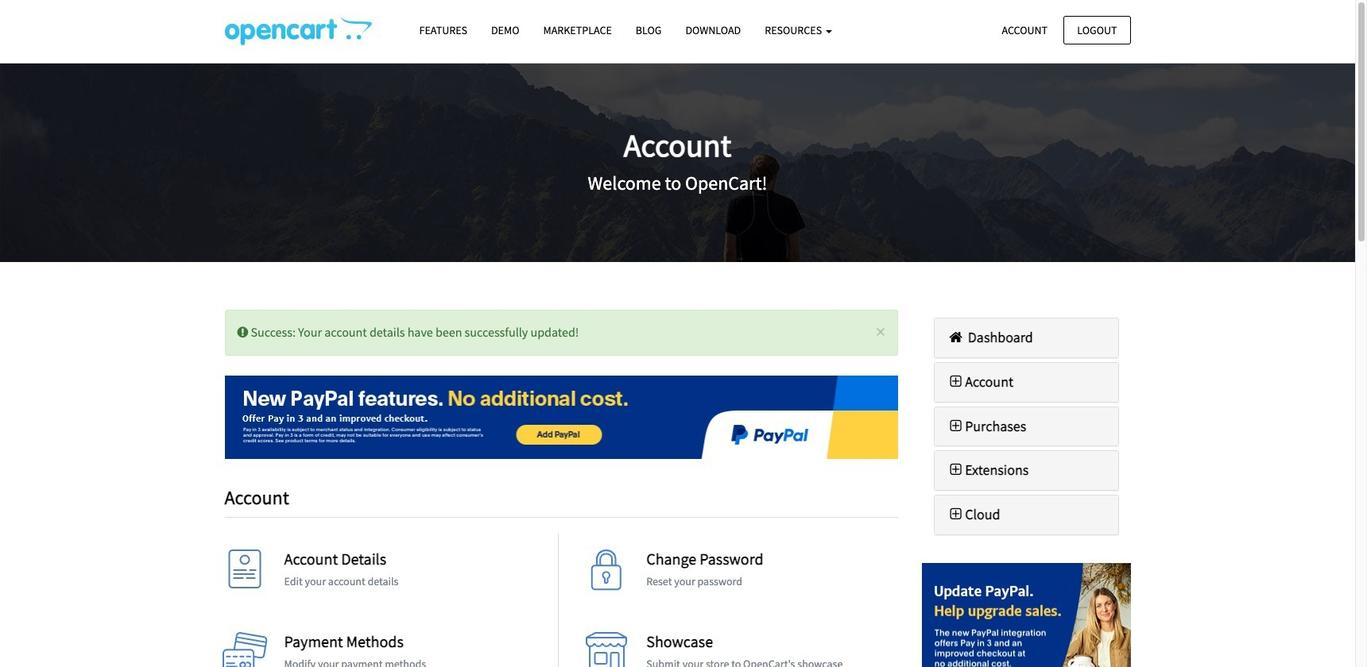 Task type: vqa. For each thing, say whether or not it's contained in the screenshot.
©
no



Task type: describe. For each thing, give the bounding box(es) containing it.
3 plus square o image from the top
[[947, 508, 965, 522]]

1 plus square o image from the top
[[947, 375, 965, 389]]

0 vertical spatial paypal image
[[225, 376, 898, 459]]

home image
[[947, 331, 965, 345]]

exclamation circle image
[[237, 326, 248, 339]]

opencart - your account image
[[225, 17, 372, 45]]

showcase image
[[583, 633, 631, 668]]

change password image
[[583, 550, 631, 598]]



Task type: locate. For each thing, give the bounding box(es) containing it.
account image
[[221, 550, 268, 598]]

0 vertical spatial plus square o image
[[947, 375, 965, 389]]

0 horizontal spatial paypal image
[[225, 376, 898, 459]]

1 horizontal spatial paypal image
[[922, 564, 1131, 668]]

plus square o image
[[947, 375, 965, 389], [947, 464, 965, 478], [947, 508, 965, 522]]

2 plus square o image from the top
[[947, 464, 965, 478]]

1 vertical spatial plus square o image
[[947, 464, 965, 478]]

2 vertical spatial plus square o image
[[947, 508, 965, 522]]

payment methods image
[[221, 633, 268, 668]]

plus square o image
[[947, 419, 965, 434]]

paypal image
[[225, 376, 898, 459], [922, 564, 1131, 668]]

1 vertical spatial paypal image
[[922, 564, 1131, 668]]



